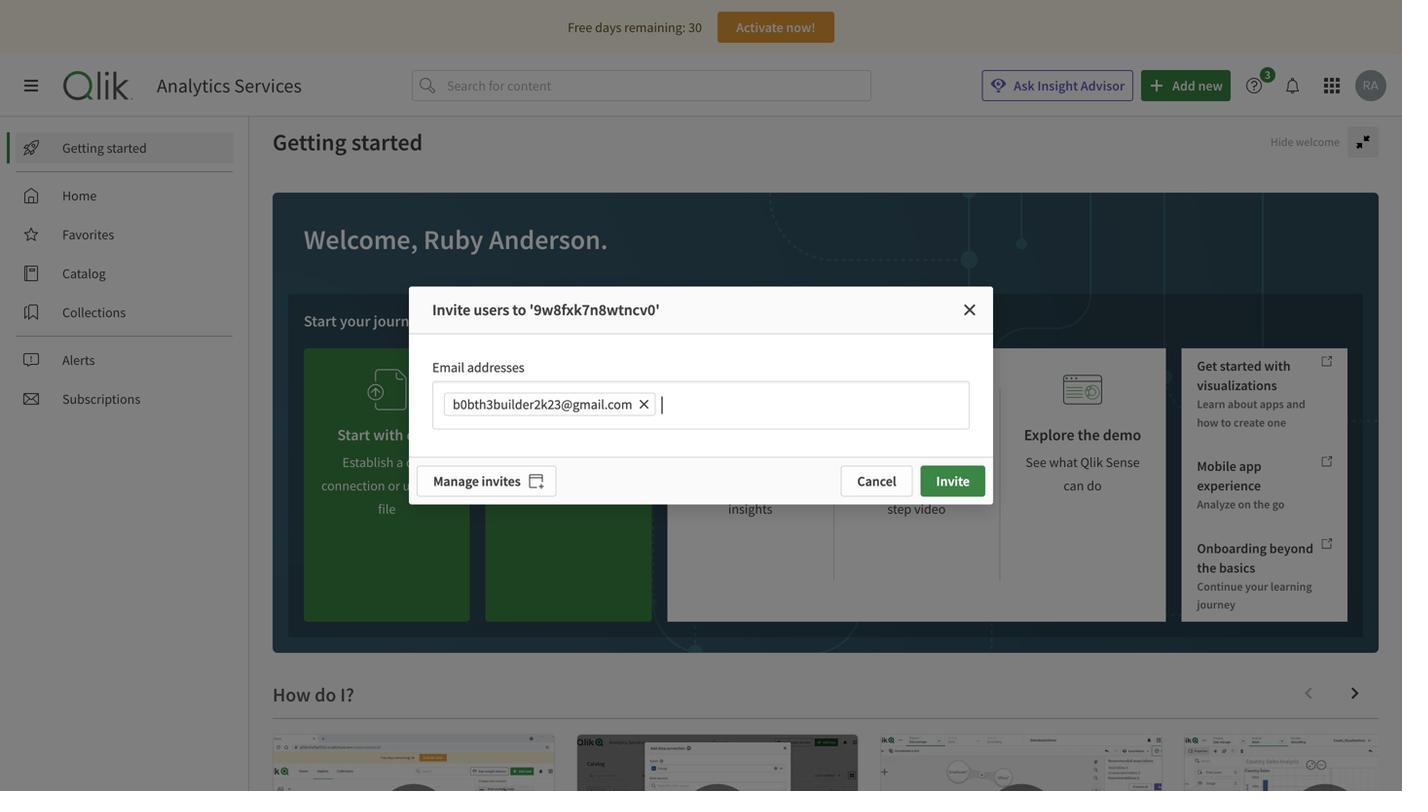 Task type: vqa. For each thing, say whether or not it's contained in the screenshot.


Task type: describe. For each thing, give the bounding box(es) containing it.
basics inside onboarding beyond the basics continue your learning journey
[[1220, 559, 1256, 577]]

explore the demo image
[[1064, 364, 1103, 416]]

days
[[595, 19, 622, 36]]

start
[[304, 312, 337, 331]]

analyze sample data experience data to insights
[[698, 426, 803, 518]]

getting inside welcome, ruby anderson. main content
[[273, 128, 347, 157]]

manage
[[433, 473, 479, 490]]

learn how to analyze data follow this step-by- step video
[[861, 426, 972, 518]]

experience
[[1197, 477, 1261, 495]]

analytics services
[[157, 74, 302, 98]]

learn how to analyze data image
[[897, 364, 936, 416]]

30
[[689, 19, 702, 36]]

addresses
[[467, 359, 525, 376]]

none text field inside invite users to '9w8fxk7n8wtncv0' dialog
[[660, 393, 958, 418]]

beyond
[[1270, 540, 1314, 557]]

go
[[1273, 497, 1285, 512]]

welcome,
[[304, 223, 418, 257]]

cancel button
[[841, 466, 913, 497]]

explore
[[1024, 426, 1075, 445]]

continue
[[1197, 579, 1243, 594]]

get
[[1197, 357, 1218, 375]]

activate
[[736, 19, 784, 36]]

data for learn how to analyze data
[[929, 449, 959, 469]]

invites
[[482, 473, 521, 490]]

activate now!
[[736, 19, 816, 36]]

0 horizontal spatial your
[[340, 312, 371, 331]]

catalog link
[[16, 258, 234, 289]]

step-
[[926, 477, 954, 495]]

with
[[1265, 357, 1291, 375]]

the inside mobile app experience analyze on the go
[[1254, 497, 1270, 512]]

insights
[[728, 501, 773, 518]]

see
[[1026, 454, 1047, 471]]

data up experience
[[736, 449, 766, 469]]

anderson.
[[489, 223, 608, 257]]

collections link
[[16, 297, 234, 328]]

on
[[1238, 497, 1251, 512]]

to inside analyze sample data experience data to insights
[[791, 477, 803, 495]]

qlik
[[1081, 454, 1103, 471]]

can
[[1064, 477, 1084, 495]]

activate now! link
[[718, 12, 835, 43]]

manage invites
[[433, 473, 521, 490]]

manage invites button
[[417, 466, 557, 497]]

invite users invite users via email.
[[508, 418, 630, 464]]

follow
[[861, 477, 899, 495]]

alerts
[[62, 352, 95, 369]]

demo
[[1103, 426, 1142, 445]]

users for '9w8fxk7n8wtncv0'
[[474, 300, 510, 320]]

invite for invite users invite users via email.
[[530, 418, 569, 437]]

free
[[568, 19, 593, 36]]

home link
[[16, 180, 234, 211]]

invite users image
[[549, 356, 588, 408]]

invite users to '9w8fxk7n8wtncv0'
[[432, 300, 660, 320]]

invite for invite
[[937, 473, 970, 490]]

start your journey
[[304, 312, 425, 331]]

invite for invite users to '9w8fxk7n8wtncv0'
[[432, 300, 471, 320]]

favorites link
[[16, 219, 234, 250]]

remaining:
[[624, 19, 686, 36]]

do
[[1087, 477, 1102, 495]]

home
[[62, 187, 97, 205]]

how inside "learn how to analyze data follow this step-by- step video"
[[914, 426, 943, 445]]

alerts link
[[16, 345, 234, 376]]

getting inside 'getting started' link
[[62, 139, 104, 157]]

subscriptions link
[[16, 384, 234, 415]]

get started with visualizations learn about apps and how to create one
[[1197, 357, 1306, 430]]

learn inside 'get started with visualizations learn about apps and how to create one'
[[1197, 397, 1226, 412]]

sense
[[1106, 454, 1140, 471]]

insight
[[1038, 77, 1078, 94]]

create
[[1234, 415, 1265, 430]]

b0bth3builder2k23@gmail.com button
[[444, 393, 656, 416]]

collections
[[62, 304, 126, 321]]

close sidebar menu image
[[23, 78, 39, 94]]

invite button
[[921, 466, 986, 497]]

ask
[[1014, 77, 1035, 94]]

b0bth3builder2k23@gmail.com
[[453, 396, 633, 413]]

apps
[[1260, 397, 1284, 412]]

this
[[902, 477, 923, 495]]

users for users
[[572, 418, 607, 437]]

data for analyze sample data
[[763, 477, 789, 495]]

how inside 'get started with visualizations learn about apps and how to create one'
[[1197, 415, 1219, 430]]

video
[[915, 501, 946, 518]]



Task type: locate. For each thing, give the bounding box(es) containing it.
0 horizontal spatial journey
[[374, 312, 425, 331]]

analytics
[[157, 74, 230, 98]]

to
[[513, 300, 527, 320], [1221, 415, 1232, 430], [946, 426, 960, 445], [791, 477, 803, 495]]

getting started inside navigation pane element
[[62, 139, 147, 157]]

visualizations
[[1197, 377, 1278, 394]]

1 horizontal spatial how
[[1197, 415, 1219, 430]]

2 horizontal spatial started
[[1220, 357, 1262, 375]]

0 vertical spatial users
[[474, 300, 510, 320]]

to inside invite users to '9w8fxk7n8wtncv0' dialog
[[513, 300, 527, 320]]

to up "invite" button at the right of page
[[946, 426, 960, 445]]

started inside 'get started with visualizations learn about apps and how to create one'
[[1220, 357, 1262, 375]]

step
[[888, 501, 912, 518]]

ask insight advisor
[[1014, 77, 1125, 94]]

0 horizontal spatial getting
[[62, 139, 104, 157]]

users inside dialog
[[474, 300, 510, 320]]

invite up invites at the left of the page
[[508, 446, 540, 464]]

experience
[[698, 477, 760, 495]]

users up via
[[572, 418, 607, 437]]

to inside "learn how to analyze data follow this step-by- step video"
[[946, 426, 960, 445]]

invite up video
[[937, 473, 970, 490]]

0 vertical spatial learn
[[486, 312, 522, 331]]

learn
[[486, 312, 522, 331], [1197, 397, 1226, 412], [873, 426, 911, 445]]

learn up addresses
[[486, 312, 522, 331]]

0 horizontal spatial basics
[[550, 312, 590, 331]]

the inside onboarding beyond the basics continue your learning journey
[[1197, 559, 1217, 577]]

invite inside button
[[937, 473, 970, 490]]

users left via
[[542, 446, 573, 464]]

mobile app experience analyze on the go
[[1197, 458, 1285, 512]]

1 horizontal spatial basics
[[1220, 559, 1256, 577]]

ask insight advisor button
[[982, 70, 1134, 101]]

and
[[1287, 397, 1306, 412]]

to left create
[[1221, 415, 1232, 430]]

started
[[351, 128, 423, 157], [107, 139, 147, 157], [1220, 357, 1262, 375]]

how
[[1197, 415, 1219, 430], [914, 426, 943, 445]]

0 horizontal spatial learn
[[486, 312, 522, 331]]

welcome, ruby anderson. main content
[[249, 103, 1403, 792]]

journey right start
[[374, 312, 425, 331]]

invite
[[432, 300, 471, 320], [530, 418, 569, 437], [508, 446, 540, 464], [937, 473, 970, 490]]

navigation pane element
[[0, 125, 248, 423]]

via
[[575, 446, 592, 464]]

analyze
[[875, 449, 926, 469]]

1 horizontal spatial getting started
[[273, 128, 423, 157]]

how up analyze
[[914, 426, 943, 445]]

users up addresses
[[474, 300, 510, 320]]

started inside navigation pane element
[[107, 139, 147, 157]]

0 vertical spatial journey
[[374, 312, 425, 331]]

services
[[234, 74, 302, 98]]

1 vertical spatial journey
[[1197, 598, 1236, 613]]

your inside onboarding beyond the basics continue your learning journey
[[1246, 579, 1269, 594]]

the
[[526, 312, 547, 331], [1078, 426, 1100, 445], [1254, 497, 1270, 512], [1197, 559, 1217, 577]]

analyze sample data image
[[731, 364, 770, 416]]

free days remaining: 30
[[568, 19, 702, 36]]

how left create
[[1197, 415, 1219, 430]]

0 vertical spatial your
[[340, 312, 371, 331]]

0 vertical spatial basics
[[550, 312, 590, 331]]

None text field
[[660, 393, 958, 418]]

analyze
[[699, 426, 750, 445], [1197, 497, 1236, 512]]

data up insights
[[763, 477, 789, 495]]

ruby
[[424, 223, 484, 257]]

data up step-
[[929, 449, 959, 469]]

getting started inside welcome, ruby anderson. main content
[[273, 128, 423, 157]]

basics up invite users image
[[550, 312, 590, 331]]

2 vertical spatial users
[[542, 446, 573, 464]]

email addresses
[[432, 359, 525, 376]]

1 horizontal spatial learn
[[873, 426, 911, 445]]

by-
[[954, 477, 972, 495]]

your left learning
[[1246, 579, 1269, 594]]

welcome, ruby anderson.
[[304, 223, 608, 257]]

learn inside "learn how to analyze data follow this step-by- step video"
[[873, 426, 911, 445]]

1 horizontal spatial journey
[[1197, 598, 1236, 613]]

mobile
[[1197, 458, 1237, 475]]

getting started
[[273, 128, 423, 157], [62, 139, 147, 157]]

learn left about
[[1197, 397, 1226, 412]]

journey
[[374, 312, 425, 331], [1197, 598, 1236, 613]]

getting started link
[[16, 132, 234, 164]]

0 vertical spatial analyze
[[699, 426, 750, 445]]

1 vertical spatial basics
[[1220, 559, 1256, 577]]

sample
[[754, 426, 802, 445]]

explore the demo see what qlik sense can do
[[1024, 426, 1142, 495]]

hide welcome image
[[1356, 134, 1371, 150]]

analytics services element
[[157, 74, 302, 98]]

basics down onboarding
[[1220, 559, 1256, 577]]

advisor
[[1081, 77, 1125, 94]]

learn for learn how to analyze data follow this step-by- step video
[[873, 426, 911, 445]]

learn the basics
[[486, 312, 590, 331]]

onboarding
[[1197, 540, 1267, 557]]

analyze inside mobile app experience analyze on the go
[[1197, 497, 1236, 512]]

what
[[1050, 454, 1078, 471]]

about
[[1228, 397, 1258, 412]]

1 vertical spatial users
[[572, 418, 607, 437]]

your right start
[[340, 312, 371, 331]]

learn up analyze
[[873, 426, 911, 445]]

analyze down experience
[[1197, 497, 1236, 512]]

the inside explore the demo see what qlik sense can do
[[1078, 426, 1100, 445]]

'9w8fxk7n8wtncv0'
[[530, 300, 660, 320]]

1 horizontal spatial started
[[351, 128, 423, 157]]

to down sample
[[791, 477, 803, 495]]

data inside "learn how to analyze data follow this step-by- step video"
[[929, 449, 959, 469]]

one
[[1268, 415, 1287, 430]]

1 vertical spatial analyze
[[1197, 497, 1236, 512]]

analyze inside analyze sample data experience data to insights
[[699, 426, 750, 445]]

email
[[432, 359, 465, 376]]

data
[[736, 449, 766, 469], [929, 449, 959, 469], [763, 477, 789, 495]]

invite users to '9w8fxk7n8wtncv0' dialog
[[409, 287, 994, 505]]

cancel
[[858, 473, 897, 490]]

getting down services
[[273, 128, 347, 157]]

0 horizontal spatial analyze
[[699, 426, 750, 445]]

learn for learn the basics
[[486, 312, 522, 331]]

email.
[[595, 446, 630, 464]]

to inside 'get started with visualizations learn about apps and how to create one'
[[1221, 415, 1232, 430]]

basics
[[550, 312, 590, 331], [1220, 559, 1256, 577]]

to up addresses
[[513, 300, 527, 320]]

onboarding beyond the basics continue your learning journey
[[1197, 540, 1314, 613]]

1 horizontal spatial your
[[1246, 579, 1269, 594]]

1 horizontal spatial getting
[[273, 128, 347, 157]]

getting up home
[[62, 139, 104, 157]]

favorites
[[62, 226, 114, 244]]

1 vertical spatial learn
[[1197, 397, 1226, 412]]

1 horizontal spatial analyze
[[1197, 497, 1236, 512]]

journey down continue
[[1197, 598, 1236, 613]]

subscriptions
[[62, 391, 140, 408]]

0 horizontal spatial how
[[914, 426, 943, 445]]

invite down b0bth3builder2k23@gmail.com button at the left of page
[[530, 418, 569, 437]]

invite up email
[[432, 300, 471, 320]]

1 vertical spatial your
[[1246, 579, 1269, 594]]

catalog
[[62, 265, 106, 282]]

now!
[[786, 19, 816, 36]]

app
[[1240, 458, 1262, 475]]

0 horizontal spatial started
[[107, 139, 147, 157]]

your
[[340, 312, 371, 331], [1246, 579, 1269, 594]]

analyze up experience
[[699, 426, 750, 445]]

users
[[474, 300, 510, 320], [572, 418, 607, 437], [542, 446, 573, 464]]

learning
[[1271, 579, 1313, 594]]

journey inside onboarding beyond the basics continue your learning journey
[[1197, 598, 1236, 613]]

2 horizontal spatial learn
[[1197, 397, 1226, 412]]

2 vertical spatial learn
[[873, 426, 911, 445]]

0 horizontal spatial getting started
[[62, 139, 147, 157]]



